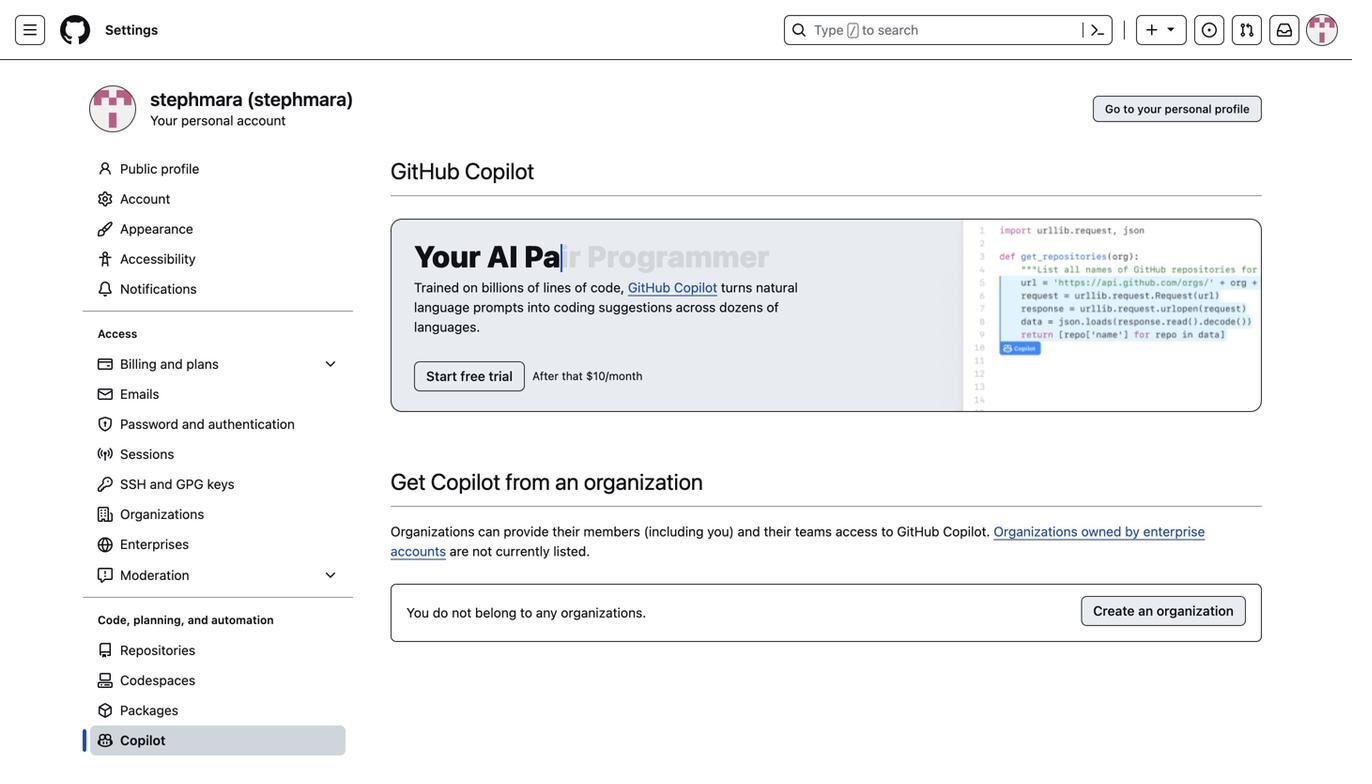 Task type: locate. For each thing, give the bounding box(es) containing it.
personal for (stephmara)
[[181, 113, 233, 128]]

billing and plans button
[[90, 349, 346, 379]]

0 horizontal spatial their
[[552, 524, 580, 539]]

codespaces
[[120, 673, 195, 688]]

profile down git pull request image
[[1215, 102, 1250, 115]]

0 horizontal spatial of
[[527, 280, 540, 295]]

owned
[[1081, 524, 1122, 539]]

dozens
[[719, 300, 763, 315]]

0 horizontal spatial personal
[[181, 113, 233, 128]]

not right do
[[452, 605, 472, 621]]

of up coding on the top of the page
[[575, 280, 587, 295]]

public profile link
[[90, 154, 346, 184]]

an right the from
[[555, 469, 579, 495]]

gear image
[[98, 192, 113, 207]]

their up listed.
[[552, 524, 580, 539]]

of up into
[[527, 280, 540, 295]]

turns natural language prompts into coding suggestions across dozens of languages.
[[414, 280, 798, 335]]

pa
[[524, 238, 561, 274]]

0 vertical spatial your
[[150, 113, 178, 128]]

accessibility image
[[98, 252, 113, 267]]

1 vertical spatial not
[[452, 605, 472, 621]]

personal inside stephmara (stephmara) your personal account
[[181, 113, 233, 128]]

0 horizontal spatial organizations
[[120, 507, 204, 522]]

trial
[[489, 369, 513, 384]]

billing and plans
[[120, 356, 219, 372]]

0 vertical spatial organization
[[584, 469, 703, 495]]

0 horizontal spatial not
[[452, 605, 472, 621]]

copilot link
[[90, 726, 346, 756]]

currently
[[496, 544, 550, 559]]

public
[[120, 161, 157, 177]]

any
[[536, 605, 557, 621]]

@stephmara image
[[90, 86, 135, 131]]

an
[[555, 469, 579, 495], [1138, 603, 1153, 619]]

organizations up enterprises
[[120, 507, 204, 522]]

create an organization link
[[1081, 596, 1246, 626]]

organizations owned by enterprise accounts
[[391, 524, 1205, 559]]

github
[[391, 158, 460, 184], [628, 280, 670, 295], [897, 524, 940, 539]]

notifications link
[[90, 274, 346, 304]]

0 horizontal spatial organization
[[584, 469, 703, 495]]

packages
[[120, 703, 178, 718]]

to left any
[[520, 605, 532, 621]]

billions
[[481, 280, 524, 295]]

organizations for organizations can provide their members (including you) and their teams access to github copilot.
[[391, 524, 475, 539]]

0 horizontal spatial github
[[391, 158, 460, 184]]

settings
[[105, 22, 158, 38]]

organizations.
[[561, 605, 646, 621]]

1 horizontal spatial github
[[628, 280, 670, 295]]

1 vertical spatial your
[[414, 238, 481, 274]]

to right go
[[1123, 102, 1134, 115]]

billing
[[120, 356, 157, 372]]

of inside turns natural language prompts into coding suggestions across dozens of languages.
[[767, 300, 779, 315]]

create
[[1093, 603, 1135, 619]]

1 horizontal spatial not
[[472, 544, 492, 559]]

organizations up the accounts
[[391, 524, 475, 539]]

their
[[552, 524, 580, 539], [764, 524, 791, 539]]

enterprises link
[[90, 530, 346, 561]]

by
[[1125, 524, 1140, 539]]

public profile
[[120, 161, 199, 177]]

0 vertical spatial profile
[[1215, 102, 1250, 115]]

profile
[[1215, 102, 1250, 115], [161, 161, 199, 177]]

repositories link
[[90, 636, 346, 666]]

1 horizontal spatial their
[[764, 524, 791, 539]]

trained
[[414, 280, 459, 295]]

2 horizontal spatial github
[[897, 524, 940, 539]]

1 their from the left
[[552, 524, 580, 539]]

copilot up the ai
[[465, 158, 534, 184]]

lines
[[543, 280, 571, 295]]

settings link
[[98, 15, 166, 45]]

organizations link
[[90, 500, 346, 530]]

0 vertical spatial not
[[472, 544, 492, 559]]

copilot
[[465, 158, 534, 184], [674, 280, 717, 295], [431, 469, 500, 495], [120, 733, 166, 748]]

repositories
[[120, 643, 195, 658]]

and right ssh
[[150, 477, 172, 492]]

package image
[[98, 703, 113, 718]]

0 vertical spatial an
[[555, 469, 579, 495]]

do
[[433, 605, 448, 621]]

1 horizontal spatial organizations
[[391, 524, 475, 539]]

organizations for organizations
[[120, 507, 204, 522]]

your down stephmara
[[150, 113, 178, 128]]

profile right 'public'
[[161, 161, 199, 177]]

homepage image
[[60, 15, 90, 45]]

copilot image
[[98, 733, 113, 748]]

organization up (including
[[584, 469, 703, 495]]

2 horizontal spatial organizations
[[994, 524, 1078, 539]]

and inside dropdown button
[[160, 356, 183, 372]]

your ai pa ir programmer
[[414, 238, 770, 274]]

and up "repositories" link
[[188, 614, 208, 627]]

of
[[527, 280, 540, 295], [575, 280, 587, 295], [767, 300, 779, 315]]

free
[[460, 369, 485, 384]]

and left plans
[[160, 356, 183, 372]]

code, planning, and automation list
[[90, 636, 346, 763]]

triangle down image
[[1163, 21, 1178, 36]]

ssh and gpg keys link
[[90, 469, 346, 500]]

1 horizontal spatial profile
[[1215, 102, 1250, 115]]

0 horizontal spatial profile
[[161, 161, 199, 177]]

organizations inside 'organizations owned by enterprise accounts'
[[994, 524, 1078, 539]]

access list
[[90, 349, 346, 591]]

issue opened image
[[1202, 23, 1217, 38]]

organizations owned by enterprise accounts link
[[391, 524, 1205, 559]]

organization right create
[[1157, 603, 1234, 619]]

codespaces image
[[98, 673, 113, 688]]

copilot down packages
[[120, 733, 166, 748]]

organizations inside access list
[[120, 507, 204, 522]]

natural
[[756, 280, 798, 295]]

1 vertical spatial profile
[[161, 161, 199, 177]]

stephmara
[[150, 88, 243, 110]]

and for gpg
[[150, 477, 172, 492]]

(stephmara)
[[247, 88, 354, 110]]

across
[[676, 300, 716, 315]]

languages.
[[414, 319, 480, 335]]

emails link
[[90, 379, 346, 409]]

1 horizontal spatial organization
[[1157, 603, 1234, 619]]

bell image
[[98, 282, 113, 297]]

organization image
[[98, 507, 113, 522]]

enterprises
[[120, 537, 189, 552]]

repo image
[[98, 643, 113, 658]]

0 horizontal spatial your
[[150, 113, 178, 128]]

go to your personal profile link
[[1093, 96, 1262, 122]]

1 horizontal spatial personal
[[1165, 102, 1212, 115]]

key image
[[98, 477, 113, 492]]

turns
[[721, 280, 752, 295]]

password and authentication link
[[90, 409, 346, 439]]

your up trained
[[414, 238, 481, 274]]

personal right your
[[1165, 102, 1212, 115]]

1 horizontal spatial an
[[1138, 603, 1153, 619]]

of down natural
[[767, 300, 779, 315]]

an right create
[[1138, 603, 1153, 619]]

2 their from the left
[[764, 524, 791, 539]]

copilot up across
[[674, 280, 717, 295]]

suggestions
[[599, 300, 672, 315]]

accounts
[[391, 544, 446, 559]]

your
[[150, 113, 178, 128], [414, 238, 481, 274]]

organizations left owned
[[994, 524, 1078, 539]]

and for plans
[[160, 356, 183, 372]]

not
[[472, 544, 492, 559], [452, 605, 472, 621]]

their left teams
[[764, 524, 791, 539]]

2 horizontal spatial of
[[767, 300, 779, 315]]

and down the emails link
[[182, 416, 205, 432]]

git pull request image
[[1239, 23, 1254, 38]]

get
[[391, 469, 426, 495]]

search
[[878, 22, 918, 38]]

mail image
[[98, 387, 113, 402]]

personal
[[1165, 102, 1212, 115], [181, 113, 233, 128]]

person image
[[98, 162, 113, 177]]

authentication
[[208, 416, 295, 432]]

personal down stephmara
[[181, 113, 233, 128]]

sessions link
[[90, 439, 346, 469]]

not down can
[[472, 544, 492, 559]]



Task type: describe. For each thing, give the bounding box(es) containing it.
create an organization
[[1093, 603, 1234, 619]]

ssh and gpg keys
[[120, 477, 235, 492]]

plus image
[[1145, 23, 1160, 38]]

prompts
[[473, 300, 524, 315]]

your
[[1137, 102, 1162, 115]]

password and authentication
[[120, 416, 295, 432]]

teams
[[795, 524, 832, 539]]

packages link
[[90, 696, 346, 726]]

ai
[[487, 238, 518, 274]]

access
[[835, 524, 878, 539]]

1 vertical spatial an
[[1138, 603, 1153, 619]]

/
[[849, 24, 856, 38]]

automation
[[211, 614, 274, 627]]

coding
[[554, 300, 595, 315]]

1 horizontal spatial your
[[414, 238, 481, 274]]

0 vertical spatial github
[[391, 158, 460, 184]]

start free trial link
[[414, 362, 525, 392]]

to right 'access'
[[881, 524, 893, 539]]

copilot.
[[943, 524, 990, 539]]

organizations for organizations owned by enterprise accounts
[[994, 524, 1078, 539]]

notifications image
[[1277, 23, 1292, 38]]

type
[[814, 22, 844, 38]]

shield lock image
[[98, 417, 113, 432]]

appearance link
[[90, 214, 346, 244]]

ssh
[[120, 477, 146, 492]]

to inside go to your personal profile link
[[1123, 102, 1134, 115]]

0 horizontal spatial an
[[555, 469, 579, 495]]

are not currently listed.
[[446, 544, 590, 559]]

command palette image
[[1090, 23, 1105, 38]]

your inside stephmara (stephmara) your personal account
[[150, 113, 178, 128]]

code,
[[591, 280, 624, 295]]

planning,
[[133, 614, 185, 627]]

password
[[120, 416, 178, 432]]

code, planning, and automation
[[98, 614, 274, 627]]

keys
[[207, 477, 235, 492]]

appearance
[[120, 221, 193, 237]]

access
[[98, 327, 137, 340]]

provide
[[504, 524, 549, 539]]

emails
[[120, 386, 159, 402]]

belong
[[475, 605, 517, 621]]

into
[[527, 300, 550, 315]]

on
[[463, 280, 478, 295]]

stephmara (stephmara) your personal account
[[150, 88, 354, 128]]

type / to search
[[814, 22, 918, 38]]

members
[[584, 524, 640, 539]]

paintbrush image
[[98, 222, 113, 237]]

you do not belong to any organizations.
[[407, 605, 646, 621]]

codespaces link
[[90, 666, 346, 696]]

account link
[[90, 184, 346, 214]]

and for authentication
[[182, 416, 205, 432]]

copilot up can
[[431, 469, 500, 495]]

moderation
[[120, 568, 189, 583]]

personal for to
[[1165, 102, 1212, 115]]

to right /
[[862, 22, 874, 38]]

sessions
[[120, 446, 174, 462]]

accessibility link
[[90, 244, 346, 274]]

accessibility
[[120, 251, 196, 267]]

after
[[532, 369, 559, 383]]

github copilot
[[391, 158, 534, 184]]

account
[[237, 113, 286, 128]]

that
[[562, 369, 583, 383]]

1 vertical spatial github
[[628, 280, 670, 295]]

code,
[[98, 614, 130, 627]]

account
[[120, 191, 170, 207]]

plans
[[186, 356, 219, 372]]

ir
[[561, 238, 581, 274]]

language
[[414, 300, 470, 315]]

and right you)
[[738, 524, 760, 539]]

get copilot from an organization
[[391, 469, 703, 495]]

start free trial
[[426, 369, 513, 384]]

broadcast image
[[98, 447, 113, 462]]

start
[[426, 369, 457, 384]]

copilot inside code, planning, and automation list
[[120, 733, 166, 748]]

after that $10/month
[[532, 369, 643, 383]]

listed.
[[553, 544, 590, 559]]

globe image
[[98, 538, 113, 553]]

1 vertical spatial organization
[[1157, 603, 1234, 619]]

gpg
[[176, 477, 204, 492]]

can
[[478, 524, 500, 539]]

1 horizontal spatial of
[[575, 280, 587, 295]]

(including
[[644, 524, 704, 539]]

go
[[1105, 102, 1120, 115]]

organizations can provide their members (including you) and their teams access to github copilot.
[[391, 524, 994, 539]]

you)
[[707, 524, 734, 539]]

programmer
[[587, 238, 770, 274]]

from
[[505, 469, 550, 495]]

moderation button
[[90, 561, 346, 591]]

2 vertical spatial github
[[897, 524, 940, 539]]



Task type: vqa. For each thing, say whether or not it's contained in the screenshot.
star image to the middle
no



